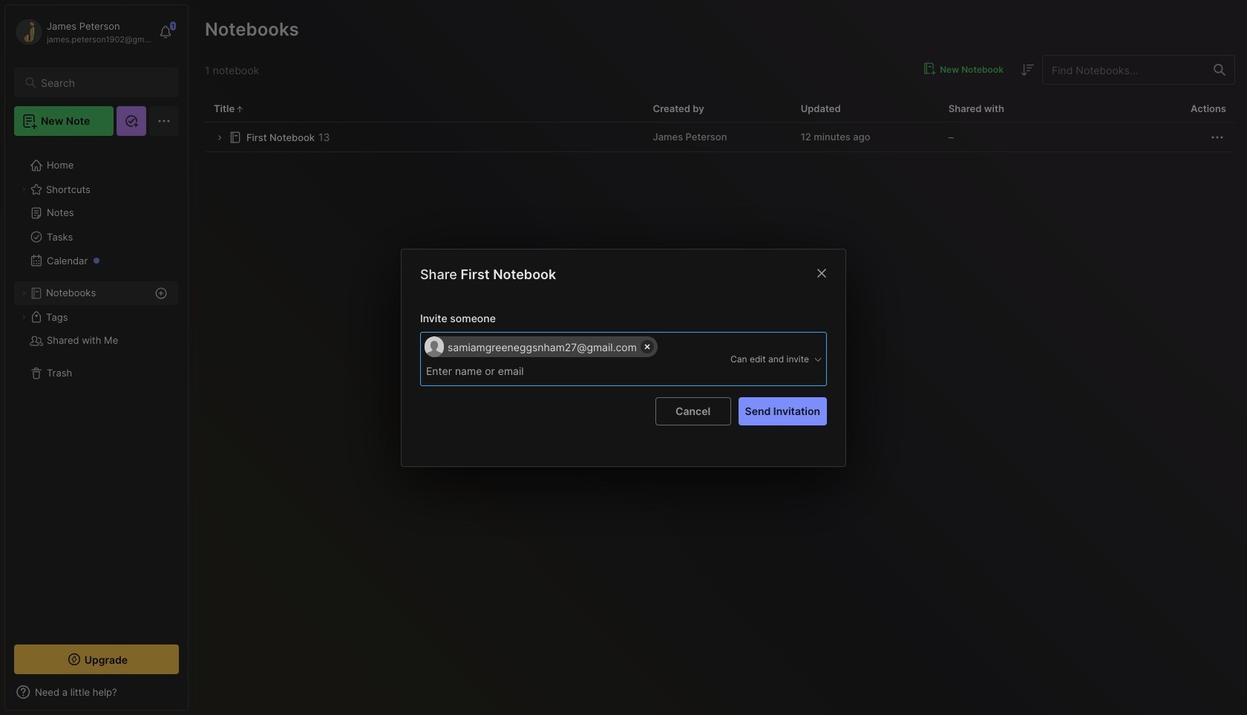 Task type: vqa. For each thing, say whether or not it's contained in the screenshot.
second TAB LIST from the top
no



Task type: locate. For each thing, give the bounding box(es) containing it.
expand notebooks image
[[19, 289, 28, 298]]

None search field
[[41, 74, 166, 91]]

row
[[205, 123, 1236, 152]]

tree inside the main element
[[5, 145, 188, 631]]

main element
[[0, 0, 193, 715]]

tree
[[5, 145, 188, 631]]

Add tag field
[[425, 363, 603, 379]]

Select permission field
[[703, 352, 824, 365]]

expand tags image
[[19, 313, 28, 322]]



Task type: describe. For each thing, give the bounding box(es) containing it.
Find Notebooks… text field
[[1043, 58, 1205, 82]]

close image
[[813, 264, 831, 282]]

Search text field
[[41, 76, 166, 90]]

none search field inside the main element
[[41, 74, 166, 91]]



